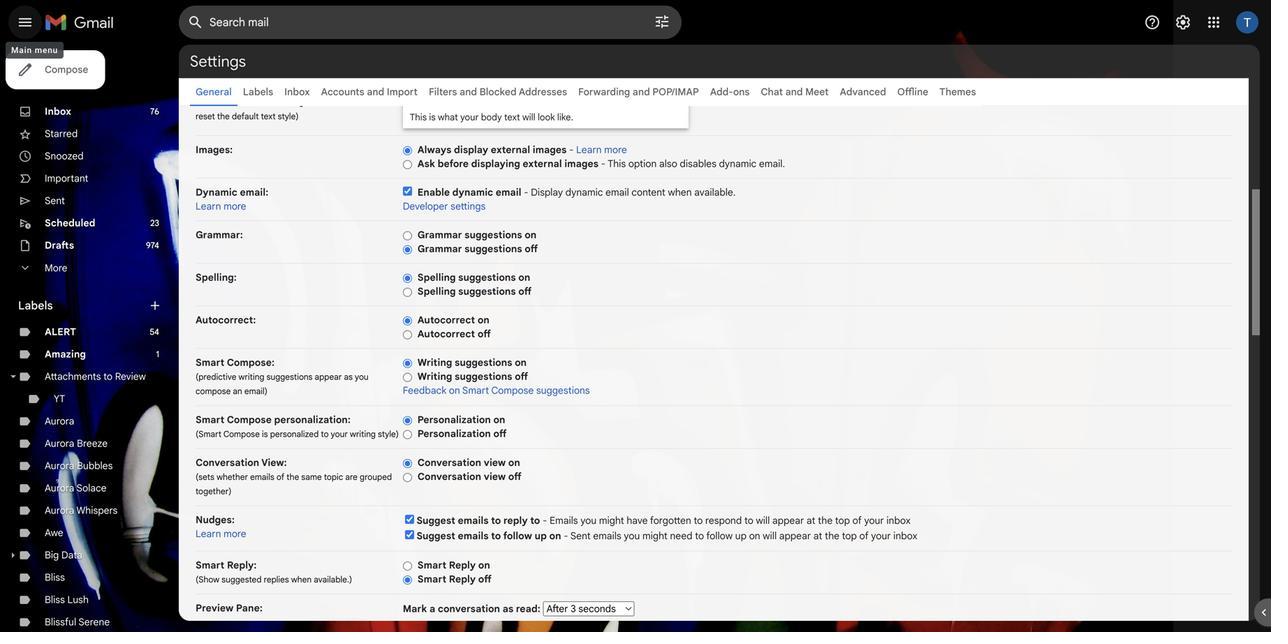 Task type: locate. For each thing, give the bounding box(es) containing it.
1 email from the left
[[496, 186, 521, 199]]

search mail image
[[183, 10, 208, 35]]

learn inside "dynamic email: learn more"
[[196, 200, 221, 213]]

to right toolbar in the left top of the page
[[391, 97, 399, 108]]

1 spelling from the top
[[418, 272, 456, 284]]

0 vertical spatial inbox
[[887, 515, 911, 527]]

3 and from the left
[[633, 86, 650, 98]]

and for filters
[[460, 86, 477, 98]]

1 vertical spatial writing
[[418, 371, 452, 383]]

alert
[[45, 326, 76, 338]]

this
[[410, 112, 427, 123], [608, 158, 626, 170]]

when down also
[[668, 186, 692, 199]]

974
[[146, 241, 159, 251]]

snoozed
[[45, 150, 84, 162]]

0 horizontal spatial is
[[262, 430, 268, 440]]

bliss down bliss "link"
[[45, 594, 65, 607]]

1 horizontal spatial as
[[503, 603, 513, 616]]

and for chat
[[785, 86, 803, 98]]

1 vertical spatial reply
[[449, 574, 476, 586]]

sent
[[45, 195, 65, 207], [570, 530, 591, 543]]

email.
[[759, 158, 785, 170]]

settings
[[451, 200, 486, 213]]

0 horizontal spatial inbox
[[45, 105, 71, 118]]

1 autocorrect from the top
[[418, 314, 475, 327]]

more up ask before displaying external images - this option also disables dynamic email.
[[604, 144, 627, 156]]

nudges:
[[196, 514, 235, 527]]

writing suggestions on
[[418, 357, 527, 369]]

(sets
[[196, 472, 214, 483]]

and for accounts
[[367, 86, 384, 98]]

smart reply off
[[418, 574, 492, 586]]

smart right 'smart reply on' option
[[418, 560, 446, 572]]

Autocorrect off radio
[[403, 330, 412, 340]]

conversation for conversation view: (sets whether emails of the same topic are grouped together)
[[196, 457, 259, 469]]

off up mark a conversation as read:
[[478, 574, 492, 586]]

developer
[[403, 200, 448, 213]]

1 up from the left
[[535, 530, 547, 543]]

themes link
[[940, 86, 976, 98]]

compose
[[196, 387, 231, 397]]

off up writing suggestions on
[[478, 328, 491, 340]]

style) inside smart compose personalization: (smart compose is personalized to your writing style)
[[378, 430, 399, 440]]

spelling suggestions off
[[418, 286, 532, 298]]

1 horizontal spatial this
[[608, 158, 626, 170]]

0 horizontal spatial text
[[261, 111, 276, 122]]

0 horizontal spatial as
[[344, 372, 353, 383]]

23
[[150, 218, 159, 229]]

Smart Reply on radio
[[403, 561, 412, 572]]

2 reply from the top
[[449, 574, 476, 586]]

4 aurora from the top
[[45, 483, 74, 495]]

as up personalization:
[[344, 372, 353, 383]]

learn more link down nudges:
[[196, 528, 246, 541]]

emails
[[250, 472, 274, 483], [458, 515, 489, 527], [458, 530, 489, 543], [593, 530, 621, 543]]

1 vertical spatial when
[[291, 575, 312, 586]]

as inside smart compose: (predictive writing suggestions appear as you compose an email)
[[344, 372, 353, 383]]

0 vertical spatial view
[[484, 457, 506, 469]]

suggest for suggest emails to reply to - emails you might have forgotten to respond to will appear at the top of your inbox
[[417, 515, 455, 527]]

smart reply on
[[418, 560, 490, 572]]

writing up 'are'
[[350, 430, 376, 440]]

2 horizontal spatial you
[[624, 530, 640, 543]]

might left have
[[599, 515, 624, 527]]

1 horizontal spatial sent
[[570, 530, 591, 543]]

Always display external images radio
[[403, 145, 412, 156]]

compose
[[45, 64, 88, 76], [491, 385, 534, 397], [227, 414, 272, 426], [223, 430, 260, 440]]

bliss down big
[[45, 572, 65, 584]]

forgotten
[[650, 515, 691, 527]]

1 vertical spatial this
[[608, 158, 626, 170]]

is left "what"
[[429, 112, 436, 123]]

sent down the important
[[45, 195, 65, 207]]

the
[[215, 97, 228, 108], [347, 97, 359, 108], [217, 111, 230, 122], [287, 472, 299, 483], [818, 515, 833, 527], [825, 530, 840, 543]]

might down suggest emails to reply to - emails you might have forgotten to respond to will appear at the top of your inbox
[[642, 530, 668, 543]]

is inside smart compose personalization: (smart compose is personalized to your writing style)
[[262, 430, 268, 440]]

pop/imap
[[653, 86, 699, 98]]

1 vertical spatial you
[[581, 515, 597, 527]]

smart inside "smart reply: (show suggested replies when available.)"
[[196, 560, 224, 572]]

your
[[460, 112, 479, 123], [331, 430, 348, 440], [864, 515, 884, 527], [871, 530, 891, 543]]

main menu image
[[17, 14, 34, 31]]

0 horizontal spatial writing
[[239, 372, 264, 383]]

1 vertical spatial bliss
[[45, 594, 65, 607]]

4 and from the left
[[785, 86, 803, 98]]

2 bliss from the top
[[45, 594, 65, 607]]

1 horizontal spatial inbox
[[284, 86, 310, 98]]

1 reply from the top
[[449, 560, 476, 572]]

2 vertical spatial will
[[763, 530, 777, 543]]

conversation up conversation view off
[[418, 457, 481, 469]]

0 vertical spatial top
[[835, 515, 850, 527]]

1 suggest from the top
[[417, 515, 455, 527]]

external up displaying
[[491, 144, 530, 156]]

labels up default
[[243, 86, 273, 98]]

emails down view: on the left of the page
[[250, 472, 274, 483]]

None checkbox
[[405, 515, 414, 525], [405, 531, 414, 540], [405, 515, 414, 525], [405, 531, 414, 540]]

appear inside smart compose: (predictive writing suggestions appear as you compose an email)
[[315, 372, 342, 383]]

drafts link
[[45, 240, 74, 252]]

suggestions for grammar suggestions off
[[465, 243, 522, 255]]

accounts
[[321, 86, 364, 98]]

grouped
[[360, 472, 392, 483]]

to left 'review'
[[103, 371, 113, 383]]

0 vertical spatial writing
[[418, 357, 452, 369]]

dynamic up settings
[[452, 186, 493, 199]]

0 horizontal spatial inbox link
[[45, 105, 71, 118]]

2 and from the left
[[460, 86, 477, 98]]

might
[[599, 515, 624, 527], [642, 530, 668, 543]]

0 horizontal spatial style)
[[278, 111, 299, 122]]

grammar down developer settings link
[[418, 229, 462, 241]]

2 writing from the top
[[418, 371, 452, 383]]

style) inside (use the 'remove formatting' button on the toolbar to reset the default text style)
[[278, 111, 299, 122]]

aurora bubbles
[[45, 460, 113, 472]]

offline link
[[897, 86, 928, 98]]

1 horizontal spatial inbox link
[[284, 86, 310, 98]]

conversation down conversation view on
[[418, 471, 481, 483]]

you right emails
[[581, 515, 597, 527]]

reset
[[196, 111, 215, 122]]

0 vertical spatial autocorrect
[[418, 314, 475, 327]]

big data link
[[45, 550, 82, 562]]

aurora link
[[45, 416, 74, 428]]

labels for labels link
[[243, 86, 273, 98]]

when
[[668, 186, 692, 199], [291, 575, 312, 586]]

is left personalized
[[262, 430, 268, 440]]

reply for on
[[449, 560, 476, 572]]

spelling right spelling suggestions off option
[[418, 286, 456, 298]]

1 horizontal spatial writing
[[350, 430, 376, 440]]

learn more link down dynamic on the left
[[196, 200, 246, 213]]

2 vertical spatial learn
[[196, 528, 221, 541]]

this left option
[[608, 158, 626, 170]]

suggest for suggest emails to follow up on - sent emails you might need to follow up on will appear at the top of your inbox
[[417, 530, 455, 543]]

1 vertical spatial style)
[[378, 430, 399, 440]]

1 vertical spatial of
[[853, 515, 862, 527]]

off up reply
[[508, 471, 522, 483]]

labels inside navigation
[[18, 299, 53, 313]]

1 vertical spatial is
[[262, 430, 268, 440]]

to up 'smart reply off'
[[491, 530, 501, 543]]

lush
[[67, 594, 89, 607]]

smart inside smart compose personalization: (smart compose is personalized to your writing style)
[[196, 414, 224, 426]]

0 vertical spatial images
[[533, 144, 567, 156]]

0 vertical spatial bliss
[[45, 572, 65, 584]]

on
[[335, 97, 345, 108], [525, 229, 537, 241], [518, 272, 530, 284], [478, 314, 489, 327], [515, 357, 527, 369], [449, 385, 460, 397], [493, 414, 505, 426], [508, 457, 520, 469], [549, 530, 561, 543], [749, 530, 760, 543], [478, 560, 490, 572]]

1 vertical spatial learn more link
[[196, 200, 246, 213]]

dynamic
[[719, 158, 757, 170], [452, 186, 493, 199], [566, 186, 603, 199]]

forwarding and pop/imap link
[[578, 86, 699, 98]]

1 vertical spatial appear
[[772, 515, 804, 527]]

Personalization on radio
[[403, 416, 412, 426]]

0 horizontal spatial follow
[[503, 530, 532, 543]]

will
[[522, 112, 535, 123], [756, 515, 770, 527], [763, 530, 777, 543]]

external down always display external images - learn more
[[523, 158, 562, 170]]

blissful serene link
[[45, 617, 110, 629]]

smart for smart compose: (predictive writing suggestions appear as you compose an email)
[[196, 357, 224, 369]]

1 horizontal spatial text
[[504, 112, 520, 123]]

0 vertical spatial appear
[[315, 372, 342, 383]]

1 vertical spatial inbox link
[[45, 105, 71, 118]]

0 vertical spatial when
[[668, 186, 692, 199]]

1 view from the top
[[484, 457, 506, 469]]

1 vertical spatial personalization
[[418, 428, 491, 440]]

compose inside button
[[45, 64, 88, 76]]

email down displaying
[[496, 186, 521, 199]]

1 vertical spatial external
[[523, 158, 562, 170]]

-
[[569, 144, 574, 156], [601, 158, 606, 170], [524, 186, 528, 199], [543, 515, 547, 527], [564, 530, 568, 543]]

1 horizontal spatial when
[[668, 186, 692, 199]]

aurora up "awe"
[[45, 505, 74, 517]]

0 vertical spatial suggest
[[417, 515, 455, 527]]

more down dynamic on the left
[[224, 200, 246, 213]]

1 horizontal spatial style)
[[378, 430, 399, 440]]

2 vertical spatial you
[[624, 530, 640, 543]]

option
[[628, 158, 657, 170]]

inbox
[[284, 86, 310, 98], [45, 105, 71, 118]]

conversation up the whether
[[196, 457, 259, 469]]

Smart Reply off radio
[[403, 575, 412, 586]]

you left writing suggestions off option
[[355, 372, 369, 383]]

learn up ask before displaying external images - this option also disables dynamic email.
[[576, 144, 602, 156]]

are
[[345, 472, 358, 483]]

inbox link right labels link
[[284, 86, 310, 98]]

text right body
[[504, 112, 520, 123]]

2 spelling from the top
[[418, 286, 456, 298]]

writing inside smart compose: (predictive writing suggestions appear as you compose an email)
[[239, 372, 264, 383]]

1 vertical spatial spelling
[[418, 286, 456, 298]]

1 horizontal spatial labels
[[243, 86, 273, 98]]

Writing suggestions on radio
[[403, 359, 412, 369]]

images down the look
[[533, 144, 567, 156]]

3 aurora from the top
[[45, 460, 74, 472]]

2 view from the top
[[484, 471, 506, 483]]

inbox
[[887, 515, 911, 527], [893, 530, 918, 543]]

1 grammar from the top
[[418, 229, 462, 241]]

autocorrect up autocorrect off
[[418, 314, 475, 327]]

smart up (show
[[196, 560, 224, 572]]

your inside smart compose personalization: (smart compose is personalized to your writing style)
[[331, 430, 348, 440]]

off down "personalization on"
[[493, 428, 507, 440]]

0 horizontal spatial you
[[355, 372, 369, 383]]

inbox right labels link
[[284, 86, 310, 98]]

dynamic email: learn more
[[196, 186, 268, 213]]

view down conversation view on
[[484, 471, 506, 483]]

1 horizontal spatial follow
[[706, 530, 733, 543]]

you inside smart compose: (predictive writing suggestions appear as you compose an email)
[[355, 372, 369, 383]]

smart compose personalization: (smart compose is personalized to your writing style)
[[196, 414, 399, 440]]

email left content
[[606, 186, 629, 199]]

1 follow from the left
[[503, 530, 532, 543]]

images up enable dynamic email - display dynamic email content when available. developer settings at the top of the page
[[565, 158, 599, 170]]

personalization on
[[418, 414, 505, 426]]

follow down respond
[[706, 530, 733, 543]]

learn down nudges:
[[196, 528, 221, 541]]

1 bliss from the top
[[45, 572, 65, 584]]

formatting options toolbar
[[407, 82, 684, 108]]

0 vertical spatial inbox link
[[284, 86, 310, 98]]

inbox link up starred
[[45, 105, 71, 118]]

1 vertical spatial images
[[565, 158, 599, 170]]

0 vertical spatial labels
[[243, 86, 273, 98]]

0 vertical spatial learn more link
[[576, 144, 627, 156]]

0 vertical spatial is
[[429, 112, 436, 123]]

more
[[45, 262, 67, 274]]

external
[[491, 144, 530, 156], [523, 158, 562, 170]]

is
[[429, 112, 436, 123], [262, 430, 268, 440]]

like.
[[557, 112, 573, 123]]

follow down reply
[[503, 530, 532, 543]]

conversation view off
[[418, 471, 522, 483]]

aurora for aurora solace
[[45, 483, 74, 495]]

None search field
[[179, 6, 682, 39]]

to down personalization:
[[321, 430, 329, 440]]

conversation for conversation view off
[[418, 471, 481, 483]]

view for off
[[484, 471, 506, 483]]

conversation inside conversation view: (sets whether emails of the same topic are grouped together)
[[196, 457, 259, 469]]

2 vertical spatial learn more link
[[196, 528, 246, 541]]

1 vertical spatial autocorrect
[[418, 328, 475, 340]]

1 vertical spatial view
[[484, 471, 506, 483]]

conversation view: (sets whether emails of the same topic are grouped together)
[[196, 457, 392, 497]]

to left respond
[[694, 515, 703, 527]]

0 vertical spatial as
[[344, 372, 353, 383]]

learn more link for nudges:
[[196, 528, 246, 541]]

2 vertical spatial more
[[224, 528, 246, 541]]

off down the "spelling suggestions on"
[[518, 286, 532, 298]]

2 autocorrect from the top
[[418, 328, 475, 340]]

and for forwarding
[[633, 86, 650, 98]]

1 vertical spatial more
[[224, 200, 246, 213]]

0 horizontal spatial labels
[[18, 299, 53, 313]]

labels up alert link
[[18, 299, 53, 313]]

2 aurora from the top
[[45, 438, 74, 450]]

off down grammar suggestions on on the left of page
[[525, 243, 538, 255]]

grammar right grammar suggestions off radio
[[418, 243, 462, 255]]

always
[[418, 144, 451, 156]]

attachments
[[45, 371, 101, 383]]

1 aurora from the top
[[45, 416, 74, 428]]

gmail image
[[45, 8, 121, 36]]

smart right smart reply off option
[[418, 574, 446, 586]]

Search mail text field
[[210, 15, 615, 29]]

you
[[355, 372, 369, 383], [581, 515, 597, 527], [624, 530, 640, 543]]

- left display
[[524, 186, 528, 199]]

style)
[[278, 111, 299, 122], [378, 430, 399, 440]]

to left reply
[[491, 515, 501, 527]]

0 horizontal spatial when
[[291, 575, 312, 586]]

0 horizontal spatial up
[[535, 530, 547, 543]]

to right reply
[[530, 515, 540, 527]]

this left "what"
[[410, 112, 427, 123]]

you for as
[[355, 372, 369, 383]]

off
[[525, 243, 538, 255], [518, 286, 532, 298], [478, 328, 491, 340], [515, 371, 528, 383], [493, 428, 507, 440], [508, 471, 522, 483], [478, 574, 492, 586]]

0 vertical spatial style)
[[278, 111, 299, 122]]

1 personalization from the top
[[418, 414, 491, 426]]

and left import
[[367, 86, 384, 98]]

1 writing from the top
[[418, 357, 452, 369]]

bliss lush
[[45, 594, 89, 607]]

writing up feedback at the bottom of page
[[418, 371, 452, 383]]

emails left reply
[[458, 515, 489, 527]]

grammar suggestions on
[[418, 229, 537, 241]]

off for smart reply on
[[478, 574, 492, 586]]

- up ask before displaying external images - this option also disables dynamic email.
[[569, 144, 574, 156]]

writing right writing suggestions on option
[[418, 357, 452, 369]]

sent inside labels navigation
[[45, 195, 65, 207]]

2 suggest from the top
[[417, 530, 455, 543]]

1 and from the left
[[367, 86, 384, 98]]

0 horizontal spatial email
[[496, 186, 521, 199]]

2 grammar from the top
[[418, 243, 462, 255]]

0 horizontal spatial sent
[[45, 195, 65, 207]]

1 horizontal spatial you
[[581, 515, 597, 527]]

when inside "smart reply: (show suggested replies when available.)"
[[291, 575, 312, 586]]

you down have
[[624, 530, 640, 543]]

suggestions inside smart compose: (predictive writing suggestions appear as you compose an email)
[[267, 372, 313, 383]]

1 horizontal spatial up
[[735, 530, 747, 543]]

dynamic left email. on the right top of the page
[[719, 158, 757, 170]]

chat and meet link
[[761, 86, 829, 98]]

smart inside smart compose: (predictive writing suggestions appear as you compose an email)
[[196, 357, 224, 369]]

autocorrect down autocorrect on
[[418, 328, 475, 340]]

1 vertical spatial labels
[[18, 299, 53, 313]]

sent down emails
[[570, 530, 591, 543]]

more inside "dynamic email: learn more"
[[224, 200, 246, 213]]

suggest emails to follow up on - sent emails you might need to follow up on will appear at the top of your inbox
[[417, 530, 918, 543]]

aurora down yt
[[45, 416, 74, 428]]

this is what your body text will look like.
[[410, 112, 573, 123]]

aurora down aurora link
[[45, 438, 74, 450]]

5 aurora from the top
[[45, 505, 74, 517]]

labels navigation
[[0, 45, 179, 633]]

writing for writing suggestions off
[[418, 371, 452, 383]]

0 vertical spatial this
[[410, 112, 427, 123]]

1 horizontal spatial email
[[606, 186, 629, 199]]

1 vertical spatial grammar
[[418, 243, 462, 255]]

bliss for bliss lush
[[45, 594, 65, 607]]

0 horizontal spatial this
[[410, 112, 427, 123]]

1 vertical spatial learn
[[196, 200, 221, 213]]

aurora up aurora solace
[[45, 460, 74, 472]]

2 up from the left
[[735, 530, 747, 543]]

import
[[387, 86, 418, 98]]

1 vertical spatial writing
[[350, 430, 376, 440]]

None checkbox
[[403, 187, 412, 196]]

writing down 'compose:'
[[239, 372, 264, 383]]

yt link
[[54, 393, 65, 405]]

important link
[[45, 173, 88, 185]]

style) down formatting' on the left top of the page
[[278, 111, 299, 122]]

mark a conversation as read:
[[403, 603, 543, 616]]

email)
[[244, 387, 268, 397]]

more down nudges:
[[224, 528, 246, 541]]

as left the "read:"
[[503, 603, 513, 616]]

whispers
[[76, 505, 118, 517]]

blissful serene
[[45, 617, 110, 629]]

and right "chat"
[[785, 86, 803, 98]]

the inside conversation view: (sets whether emails of the same topic are grouped together)
[[287, 472, 299, 483]]

smart for smart reply on
[[418, 560, 446, 572]]

filters and blocked addresses link
[[429, 86, 567, 98]]

learn down dynamic on the left
[[196, 200, 221, 213]]

more button
[[0, 257, 168, 279]]

0 vertical spatial personalization
[[418, 414, 491, 426]]

need
[[670, 530, 693, 543]]

reply up 'smart reply off'
[[449, 560, 476, 572]]

view up conversation view off
[[484, 457, 506, 469]]

aurora solace link
[[45, 483, 106, 495]]

of
[[276, 472, 284, 483], [853, 515, 862, 527], [859, 530, 869, 543]]

2 vertical spatial appear
[[779, 530, 811, 543]]

labels heading
[[18, 299, 148, 313]]

aurora down aurora bubbles link
[[45, 483, 74, 495]]

support image
[[1144, 14, 1161, 31]]

spelling right the spelling suggestions on "radio"
[[418, 272, 456, 284]]

Spelling suggestions on radio
[[403, 273, 412, 284]]

1 vertical spatial suggest
[[417, 530, 455, 543]]

2 personalization from the top
[[418, 428, 491, 440]]

feedback on smart compose suggestions
[[403, 385, 590, 397]]

and right filters
[[460, 86, 477, 98]]

inbox up starred
[[45, 105, 71, 118]]

and left the pop/imap
[[633, 86, 650, 98]]

text down formatting' on the left top of the page
[[261, 111, 276, 122]]

0 horizontal spatial might
[[599, 515, 624, 527]]

style) left personalization off "option"
[[378, 430, 399, 440]]

when inside enable dynamic email - display dynamic email content when available. developer settings
[[668, 186, 692, 199]]

compose right (smart
[[223, 430, 260, 440]]

smart up (predictive
[[196, 357, 224, 369]]

accounts and import link
[[321, 86, 418, 98]]

learn more link up ask before displaying external images - this option also disables dynamic email.
[[576, 144, 627, 156]]

1 vertical spatial at
[[813, 530, 822, 543]]

attachments to review
[[45, 371, 146, 383]]

1 vertical spatial inbox
[[45, 105, 71, 118]]

0 vertical spatial spelling
[[418, 272, 456, 284]]

1 horizontal spatial might
[[642, 530, 668, 543]]

1 vertical spatial will
[[756, 515, 770, 527]]

0 vertical spatial sent
[[45, 195, 65, 207]]

replies
[[264, 575, 289, 586]]



Task type: describe. For each thing, give the bounding box(es) containing it.
Spelling suggestions off radio
[[403, 287, 412, 298]]

look
[[538, 112, 555, 123]]

to inside smart compose personalization: (smart compose is personalized to your writing style)
[[321, 430, 329, 440]]

1
[[156, 350, 159, 360]]

(show
[[196, 575, 219, 586]]

add-ons
[[710, 86, 750, 98]]

mark
[[403, 603, 427, 616]]

main menu
[[11, 45, 58, 55]]

main
[[11, 45, 32, 55]]

(use the 'remove formatting' button on the toolbar to reset the default text style)
[[196, 97, 399, 122]]

suggest emails to reply to - emails you might have forgotten to respond to will appear at the top of your inbox
[[417, 515, 911, 527]]

general
[[196, 86, 232, 98]]

personalization for personalization off
[[418, 428, 491, 440]]

smart reply: (show suggested replies when available.)
[[196, 560, 352, 586]]

spelling for spelling suggestions on
[[418, 272, 456, 284]]

settings
[[190, 52, 246, 71]]

reply for off
[[449, 574, 476, 586]]

emails inside conversation view: (sets whether emails of the same topic are grouped together)
[[250, 472, 274, 483]]

- inside enable dynamic email - display dynamic email content when available. developer settings
[[524, 186, 528, 199]]

settings image
[[1175, 14, 1192, 31]]

Conversation view off radio
[[403, 473, 412, 483]]

off for grammar suggestions on
[[525, 243, 538, 255]]

emails
[[550, 515, 578, 527]]

1 vertical spatial sent
[[570, 530, 591, 543]]

smart compose: (predictive writing suggestions appear as you compose an email)
[[196, 357, 369, 397]]

smart for smart reply: (show suggested replies when available.)
[[196, 560, 224, 572]]

yt
[[54, 393, 65, 405]]

Ask before displaying external images radio
[[403, 159, 412, 170]]

important
[[45, 173, 88, 185]]

before
[[438, 158, 469, 170]]

aurora breeze link
[[45, 438, 108, 450]]

drafts
[[45, 240, 74, 252]]

0 vertical spatial more
[[604, 144, 627, 156]]

autocorrect for autocorrect on
[[418, 314, 475, 327]]

forwarding
[[578, 86, 630, 98]]

conversation view on
[[418, 457, 520, 469]]

same
[[301, 472, 322, 483]]

suggestions for writing suggestions off
[[455, 371, 512, 383]]

smart for smart reply off
[[418, 574, 446, 586]]

aurora for aurora link
[[45, 416, 74, 428]]

compose down email)
[[227, 414, 272, 426]]

spelling for spelling suggestions off
[[418, 286, 456, 298]]

learn inside nudges: learn more
[[196, 528, 221, 541]]

emails down suggest emails to reply to - emails you might have forgotten to respond to will appear at the top of your inbox
[[593, 530, 621, 543]]

smart down writing suggestions off on the left bottom of the page
[[462, 385, 489, 397]]

chat
[[761, 86, 783, 98]]

suggested
[[222, 575, 262, 586]]

writing inside smart compose personalization: (smart compose is personalized to your writing style)
[[350, 430, 376, 440]]

display
[[454, 144, 488, 156]]

(smart
[[196, 430, 221, 440]]

conversation
[[438, 603, 500, 616]]

- left option
[[601, 158, 606, 170]]

filters
[[429, 86, 457, 98]]

smart for smart compose personalization: (smart compose is personalized to your writing style)
[[196, 414, 224, 426]]

preview pane:
[[196, 603, 263, 615]]

to right respond
[[744, 515, 753, 527]]

conversation for conversation view on
[[418, 457, 481, 469]]

(predictive
[[196, 372, 236, 383]]

writing for writing suggestions on
[[418, 357, 452, 369]]

enable dynamic email - display dynamic email content when available. developer settings
[[403, 186, 736, 213]]

bubbles
[[77, 460, 113, 472]]

pane:
[[236, 603, 263, 615]]

aurora for aurora breeze
[[45, 438, 74, 450]]

1 vertical spatial top
[[842, 530, 857, 543]]

dynamic
[[196, 186, 237, 199]]

grammar suggestions off
[[418, 243, 538, 255]]

grammar:
[[196, 229, 243, 241]]

body
[[481, 112, 502, 123]]

attachments to review link
[[45, 371, 146, 383]]

suggestions for grammar suggestions on
[[465, 229, 522, 241]]

1 vertical spatial might
[[642, 530, 668, 543]]

personalization for personalization on
[[418, 414, 491, 426]]

images:
[[196, 144, 233, 156]]

forwarding and pop/imap
[[578, 86, 699, 98]]

serene
[[78, 617, 110, 629]]

0 horizontal spatial dynamic
[[452, 186, 493, 199]]

advanced link
[[840, 86, 886, 98]]

2 horizontal spatial dynamic
[[719, 158, 757, 170]]

to right need
[[695, 530, 704, 543]]

personalization off
[[418, 428, 507, 440]]

text inside (use the 'remove formatting' button on the toolbar to reset the default text style)
[[261, 111, 276, 122]]

to inside labels navigation
[[103, 371, 113, 383]]

2 follow from the left
[[706, 530, 733, 543]]

labels link
[[243, 86, 273, 98]]

have
[[627, 515, 648, 527]]

0 vertical spatial learn
[[576, 144, 602, 156]]

off for conversation view on
[[508, 471, 522, 483]]

disables
[[680, 158, 717, 170]]

also
[[659, 158, 677, 170]]

themes
[[940, 86, 976, 98]]

more inside nudges: learn more
[[224, 528, 246, 541]]

off for writing suggestions on
[[515, 371, 528, 383]]

amazing
[[45, 349, 86, 361]]

together)
[[196, 487, 232, 497]]

aurora bubbles link
[[45, 460, 113, 472]]

suggestions for spelling suggestions on
[[458, 272, 516, 284]]

menu
[[35, 45, 58, 55]]

learn more link for dynamic email:
[[196, 200, 246, 213]]

Autocorrect on radio
[[403, 316, 412, 326]]

whether
[[217, 472, 248, 483]]

Grammar suggestions on radio
[[403, 231, 412, 241]]

a
[[430, 603, 435, 616]]

breeze
[[77, 438, 108, 450]]

2 vertical spatial of
[[859, 530, 869, 543]]

ask before displaying external images - this option also disables dynamic email.
[[418, 158, 785, 170]]

compose down writing suggestions off on the left bottom of the page
[[491, 385, 534, 397]]

1 vertical spatial inbox
[[893, 530, 918, 543]]

Grammar suggestions off radio
[[403, 245, 412, 255]]

to inside (use the 'remove formatting' button on the toolbar to reset the default text style)
[[391, 97, 399, 108]]

ons
[[733, 86, 750, 98]]

display
[[531, 186, 563, 199]]

0 vertical spatial at
[[807, 515, 815, 527]]

inbox inside labels navigation
[[45, 105, 71, 118]]

grammar for grammar suggestions off
[[418, 243, 462, 255]]

general link
[[196, 86, 232, 98]]

feedback
[[403, 385, 446, 397]]

spelling suggestions on
[[418, 272, 530, 284]]

of inside conversation view: (sets whether emails of the same topic are grouped together)
[[276, 472, 284, 483]]

aurora breeze
[[45, 438, 108, 450]]

aurora for aurora whispers
[[45, 505, 74, 517]]

add-ons link
[[710, 86, 750, 98]]

2 email from the left
[[606, 186, 629, 199]]

0 vertical spatial will
[[522, 112, 535, 123]]

0 vertical spatial inbox
[[284, 86, 310, 98]]

toolbar
[[361, 97, 389, 108]]

read:
[[516, 603, 540, 616]]

1 horizontal spatial dynamic
[[566, 186, 603, 199]]

autocorrect for autocorrect off
[[418, 328, 475, 340]]

view for on
[[484, 457, 506, 469]]

suggestions for spelling suggestions off
[[458, 286, 516, 298]]

1 vertical spatial as
[[503, 603, 513, 616]]

76
[[150, 107, 159, 117]]

1 horizontal spatial is
[[429, 112, 436, 123]]

grammar for grammar suggestions on
[[418, 229, 462, 241]]

add-
[[710, 86, 733, 98]]

topic
[[324, 472, 343, 483]]

filters and blocked addresses
[[429, 86, 567, 98]]

autocorrect:
[[196, 314, 256, 327]]

Conversation view on radio
[[403, 459, 412, 469]]

- down emails
[[564, 530, 568, 543]]

- left emails
[[543, 515, 547, 527]]

bliss for bliss "link"
[[45, 572, 65, 584]]

advanced search options image
[[648, 8, 676, 36]]

0 vertical spatial external
[[491, 144, 530, 156]]

you for emails
[[581, 515, 597, 527]]

Writing suggestions off radio
[[403, 372, 412, 383]]

labels for labels heading
[[18, 299, 53, 313]]

meet
[[805, 86, 829, 98]]

ask
[[418, 158, 435, 170]]

accounts and import
[[321, 86, 418, 98]]

suggestions for writing suggestions on
[[455, 357, 512, 369]]

on inside (use the 'remove formatting' button on the toolbar to reset the default text style)
[[335, 97, 345, 108]]

Personalization off radio
[[403, 430, 412, 440]]

chat and meet
[[761, 86, 829, 98]]

aurora for aurora bubbles
[[45, 460, 74, 472]]

off for spelling suggestions on
[[518, 286, 532, 298]]

alert link
[[45, 326, 76, 338]]

emails up smart reply on
[[458, 530, 489, 543]]

54
[[150, 327, 159, 338]]

displaying
[[471, 158, 520, 170]]



Task type: vqa. For each thing, say whether or not it's contained in the screenshot.


